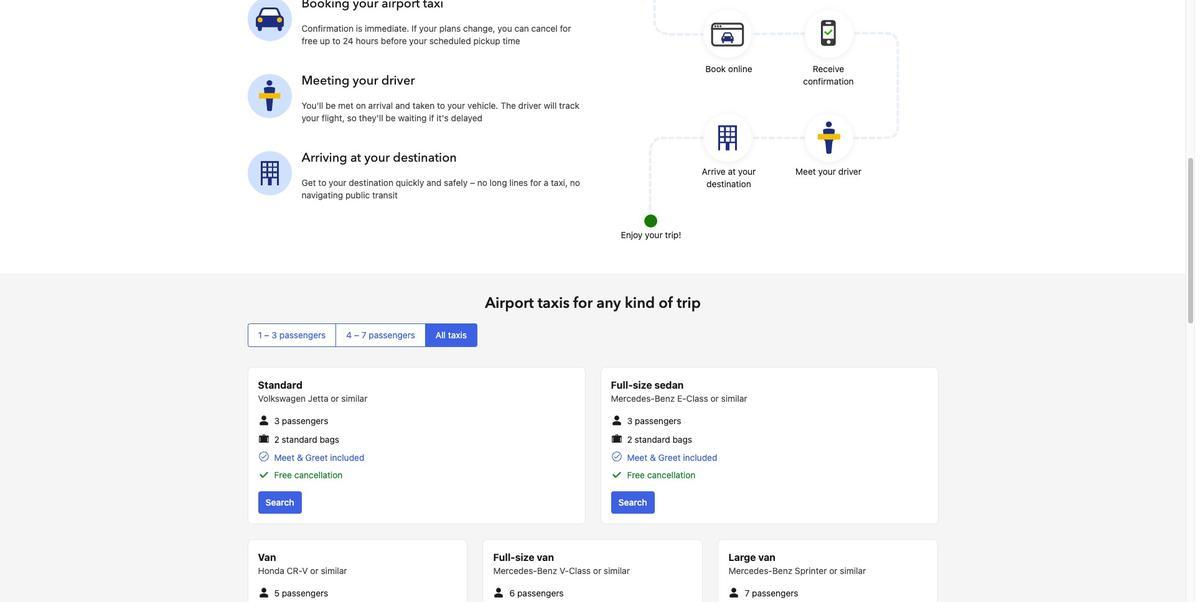 Task type: describe. For each thing, give the bounding box(es) containing it.
transit
[[372, 190, 398, 201]]

booking airport taxi image for you'll be met on arrival and taken to your vehicle. the driver will track your flight, so they'll be waiting if it's delayed
[[248, 74, 292, 118]]

navigating
[[302, 190, 343, 201]]

passengers down the jetta
[[282, 416, 329, 427]]

search for volkswagen
[[266, 498, 294, 508]]

track
[[559, 101, 580, 111]]

2 horizontal spatial meet
[[796, 167, 816, 177]]

meet & greet included for jetta
[[274, 453, 365, 463]]

or inside full-size van mercedes-benz v-class or similar
[[593, 566, 602, 577]]

trip
[[677, 294, 701, 314]]

standard for size
[[635, 435, 671, 445]]

2 for volkswagen
[[274, 435, 280, 445]]

the
[[501, 101, 516, 111]]

included for sedan
[[683, 453, 718, 463]]

at for arriving
[[351, 150, 361, 167]]

3 inside sort results by element
[[272, 330, 277, 341]]

similar inside standard volkswagen jetta or similar
[[342, 394, 368, 405]]

free for volkswagen
[[274, 470, 292, 481]]

plans
[[440, 23, 461, 34]]

or inside van honda cr-v or similar
[[310, 566, 319, 577]]

quickly
[[396, 178, 424, 188]]

confirmation
[[302, 23, 354, 34]]

size for sedan
[[633, 380, 653, 391]]

1 horizontal spatial be
[[386, 113, 396, 124]]

online
[[729, 64, 753, 74]]

3 for full-
[[628, 416, 633, 427]]

– for 4 – 7 passengers
[[354, 330, 359, 341]]

long
[[490, 178, 507, 188]]

booking airport taxi image for confirmation is immediate. if your plans change, you can cancel for free up to 24 hours before your scheduled pickup time
[[248, 0, 292, 41]]

passengers right 4
[[369, 330, 415, 341]]

6
[[510, 589, 515, 599]]

for inside get to your destination quickly and safely – no long lines for a taxi, no navigating public transit
[[531, 178, 542, 188]]

5 passengers
[[274, 589, 328, 599]]

you'll be met on arrival and taken to your vehicle. the driver will track your flight, so they'll be waiting if it's delayed
[[302, 101, 580, 124]]

full-size sedan mercedes-benz e-class or similar
[[611, 380, 748, 405]]

search for size
[[619, 498, 648, 508]]

receive
[[813, 64, 845, 74]]

bags for sedan
[[673, 435, 693, 445]]

safely
[[444, 178, 468, 188]]

meet your driver
[[796, 167, 862, 177]]

standard
[[258, 380, 303, 391]]

1
[[258, 330, 262, 341]]

driver for meeting your driver
[[382, 73, 415, 89]]

delayed
[[451, 113, 483, 124]]

arrive at your destination
[[702, 167, 756, 190]]

public
[[346, 190, 370, 201]]

destination for arriving at your destination
[[393, 150, 457, 167]]

it's
[[437, 113, 449, 124]]

booking airport taxi image for get to your destination quickly and safely – no long lines for a taxi, no navigating public transit
[[248, 151, 292, 196]]

or inside standard volkswagen jetta or similar
[[331, 394, 339, 405]]

cancellation for jetta
[[294, 470, 343, 481]]

change,
[[463, 23, 496, 34]]

vehicle.
[[468, 101, 499, 111]]

v
[[302, 566, 308, 577]]

before
[[381, 36, 407, 46]]

class for sedan
[[687, 394, 709, 405]]

full- for full-size sedan
[[611, 380, 633, 391]]

full-size van mercedes-benz v-class or similar
[[494, 553, 630, 577]]

taxis for all
[[448, 330, 467, 341]]

hours
[[356, 36, 379, 46]]

of
[[659, 294, 674, 314]]

jetta
[[308, 394, 329, 405]]

arrive
[[702, 167, 726, 177]]

passengers down v
[[282, 589, 328, 599]]

book online
[[706, 64, 753, 74]]

airport
[[485, 294, 534, 314]]

search button for size
[[611, 492, 655, 515]]

included for jetta
[[330, 453, 365, 463]]

2 standard bags for sedan
[[628, 435, 693, 445]]

benz for van
[[537, 566, 558, 577]]

benz inside large van mercedes-benz sprinter or similar
[[773, 566, 793, 577]]

full- for full-size van
[[494, 553, 516, 564]]

mercedes- inside large van mercedes-benz sprinter or similar
[[729, 566, 773, 577]]

6 passengers
[[510, 589, 564, 599]]

up
[[320, 36, 330, 46]]

size for van
[[516, 553, 535, 564]]

flight,
[[322, 113, 345, 124]]

your inside arrive at your destination
[[739, 167, 756, 177]]

time
[[503, 36, 520, 46]]

van honda cr-v or similar
[[258, 553, 347, 577]]

3 passengers for size
[[628, 416, 682, 427]]

to inside get to your destination quickly and safely – no long lines for a taxi, no navigating public transit
[[318, 178, 327, 188]]

will
[[544, 101, 557, 111]]

enjoy
[[621, 230, 643, 241]]

free
[[302, 36, 318, 46]]

confirmation
[[804, 76, 854, 87]]

large
[[729, 553, 756, 564]]

all
[[436, 330, 446, 341]]

for inside confirmation is immediate. if your plans change, you can cancel for free up to 24 hours before your scheduled pickup time
[[560, 23, 571, 34]]

meet for full-
[[628, 453, 648, 463]]

trip!
[[665, 230, 682, 241]]

1 no from the left
[[478, 178, 488, 188]]

taken
[[413, 101, 435, 111]]

4
[[347, 330, 352, 341]]

arriving at your destination
[[302, 150, 457, 167]]

arrival
[[369, 101, 393, 111]]

7 passengers
[[745, 589, 799, 599]]

a
[[544, 178, 549, 188]]

sort results by element
[[248, 324, 939, 348]]

passengers down large van mercedes-benz sprinter or similar
[[752, 589, 799, 599]]

destination for get to your destination quickly and safely – no long lines for a taxi, no navigating public transit
[[349, 178, 394, 188]]

airport taxis for any kind of trip
[[485, 294, 701, 314]]

scheduled
[[430, 36, 471, 46]]

0 vertical spatial be
[[326, 101, 336, 111]]

book
[[706, 64, 726, 74]]

receive confirmation
[[804, 64, 854, 87]]

enjoy your trip!
[[621, 230, 682, 241]]

get
[[302, 178, 316, 188]]

sedan
[[655, 380, 684, 391]]

1 vertical spatial 7
[[745, 589, 750, 599]]

similar inside van honda cr-v or similar
[[321, 566, 347, 577]]

standard volkswagen jetta or similar
[[258, 380, 368, 405]]

you
[[498, 23, 512, 34]]

any
[[597, 294, 621, 314]]

get to your destination quickly and safely – no long lines for a taxi, no navigating public transit
[[302, 178, 580, 201]]



Task type: locate. For each thing, give the bounding box(es) containing it.
be up flight,
[[326, 101, 336, 111]]

0 horizontal spatial to
[[318, 178, 327, 188]]

3 down the full-size sedan mercedes-benz e-class or similar on the right bottom of page
[[628, 416, 633, 427]]

meet & greet included down 'e-'
[[628, 453, 718, 463]]

class for van
[[569, 566, 591, 577]]

1 greet from the left
[[306, 453, 328, 463]]

2 standard from the left
[[635, 435, 671, 445]]

0 vertical spatial 7
[[362, 330, 367, 341]]

destination inside get to your destination quickly and safely – no long lines for a taxi, no navigating public transit
[[349, 178, 394, 188]]

bags for jetta
[[320, 435, 339, 445]]

so
[[347, 113, 357, 124]]

0 horizontal spatial included
[[330, 453, 365, 463]]

greet for sedan
[[659, 453, 681, 463]]

2
[[274, 435, 280, 445], [628, 435, 633, 445]]

1 vertical spatial driver
[[519, 101, 542, 111]]

benz for sedan
[[655, 394, 675, 405]]

1 horizontal spatial class
[[687, 394, 709, 405]]

2 horizontal spatial driver
[[839, 167, 862, 177]]

0 horizontal spatial for
[[531, 178, 542, 188]]

1 horizontal spatial meet
[[628, 453, 648, 463]]

full-
[[611, 380, 633, 391], [494, 553, 516, 564]]

3 passengers for volkswagen
[[274, 416, 329, 427]]

be
[[326, 101, 336, 111], [386, 113, 396, 124]]

confirmation is immediate. if your plans change, you can cancel for free up to 24 hours before your scheduled pickup time
[[302, 23, 571, 46]]

1 horizontal spatial no
[[570, 178, 580, 188]]

class inside the full-size sedan mercedes-benz e-class or similar
[[687, 394, 709, 405]]

1 horizontal spatial to
[[333, 36, 341, 46]]

2 standard bags down the jetta
[[274, 435, 339, 445]]

0 horizontal spatial 2
[[274, 435, 280, 445]]

driver for meet your driver
[[839, 167, 862, 177]]

1 cancellation from the left
[[294, 470, 343, 481]]

1 vertical spatial be
[[386, 113, 396, 124]]

1 horizontal spatial 7
[[745, 589, 750, 599]]

or inside large van mercedes-benz sprinter or similar
[[830, 566, 838, 577]]

for left a
[[531, 178, 542, 188]]

1 horizontal spatial van
[[759, 553, 776, 564]]

24
[[343, 36, 354, 46]]

meet for standard
[[274, 453, 295, 463]]

search button
[[258, 492, 302, 515], [611, 492, 655, 515]]

1 horizontal spatial cancellation
[[648, 470, 696, 481]]

free cancellation for sedan
[[628, 470, 696, 481]]

1 horizontal spatial taxis
[[538, 294, 570, 314]]

0 horizontal spatial full-
[[494, 553, 516, 564]]

destination down arrive
[[707, 179, 752, 190]]

full- inside full-size van mercedes-benz v-class or similar
[[494, 553, 516, 564]]

meeting your driver
[[302, 73, 415, 89]]

0 horizontal spatial van
[[537, 553, 554, 564]]

mercedes- inside the full-size sedan mercedes-benz e-class or similar
[[611, 394, 655, 405]]

meeting
[[302, 73, 350, 89]]

1 horizontal spatial search button
[[611, 492, 655, 515]]

– right 1 at the left bottom of page
[[264, 330, 269, 341]]

3 down volkswagen
[[274, 416, 280, 427]]

2 2 from the left
[[628, 435, 633, 445]]

size
[[633, 380, 653, 391], [516, 553, 535, 564]]

greet for jetta
[[306, 453, 328, 463]]

0 vertical spatial to
[[333, 36, 341, 46]]

2 no from the left
[[570, 178, 580, 188]]

0 horizontal spatial free
[[274, 470, 292, 481]]

driver
[[382, 73, 415, 89], [519, 101, 542, 111], [839, 167, 862, 177]]

on
[[356, 101, 366, 111]]

be down arrival
[[386, 113, 396, 124]]

similar inside large van mercedes-benz sprinter or similar
[[840, 566, 867, 577]]

meet & greet included for sedan
[[628, 453, 718, 463]]

greet
[[306, 453, 328, 463], [659, 453, 681, 463]]

at inside arrive at your destination
[[728, 167, 736, 177]]

similar right v
[[321, 566, 347, 577]]

2 vertical spatial driver
[[839, 167, 862, 177]]

2 free from the left
[[628, 470, 645, 481]]

similar inside full-size van mercedes-benz v-class or similar
[[604, 566, 630, 577]]

0 horizontal spatial –
[[264, 330, 269, 341]]

and for arriving at your destination
[[427, 178, 442, 188]]

2 search button from the left
[[611, 492, 655, 515]]

mercedes- up 6
[[494, 566, 537, 577]]

2 horizontal spatial for
[[574, 294, 593, 314]]

– inside get to your destination quickly and safely – no long lines for a taxi, no navigating public transit
[[470, 178, 475, 188]]

taxis inside sort results by element
[[448, 330, 467, 341]]

cancellation
[[294, 470, 343, 481], [648, 470, 696, 481]]

benz inside the full-size sedan mercedes-benz e-class or similar
[[655, 394, 675, 405]]

size inside the full-size sedan mercedes-benz e-class or similar
[[633, 380, 653, 391]]

can
[[515, 23, 529, 34]]

to right 'up'
[[333, 36, 341, 46]]

2 included from the left
[[683, 453, 718, 463]]

1 free cancellation from the left
[[274, 470, 343, 481]]

2 for size
[[628, 435, 633, 445]]

mercedes- down large
[[729, 566, 773, 577]]

0 vertical spatial taxis
[[538, 294, 570, 314]]

destination for arrive at your destination
[[707, 179, 752, 190]]

2 vertical spatial to
[[318, 178, 327, 188]]

destination up "quickly"
[[393, 150, 457, 167]]

cancel
[[532, 23, 558, 34]]

0 vertical spatial full-
[[611, 380, 633, 391]]

pickup
[[474, 36, 501, 46]]

– right safely
[[470, 178, 475, 188]]

3 passengers down 'e-'
[[628, 416, 682, 427]]

similar
[[342, 394, 368, 405], [722, 394, 748, 405], [321, 566, 347, 577], [604, 566, 630, 577], [840, 566, 867, 577]]

–
[[470, 178, 475, 188], [264, 330, 269, 341], [354, 330, 359, 341]]

or right 'e-'
[[711, 394, 719, 405]]

at right arriving
[[351, 150, 361, 167]]

1 horizontal spatial &
[[650, 453, 656, 463]]

0 vertical spatial driver
[[382, 73, 415, 89]]

0 horizontal spatial 3 passengers
[[274, 416, 329, 427]]

1 horizontal spatial 2 standard bags
[[628, 435, 693, 445]]

1 standard from the left
[[282, 435, 317, 445]]

0 horizontal spatial cancellation
[[294, 470, 343, 481]]

and inside the you'll be met on arrival and taken to your vehicle. the driver will track your flight, so they'll be waiting if it's delayed
[[395, 101, 410, 111]]

2 cancellation from the left
[[648, 470, 696, 481]]

large van mercedes-benz sprinter or similar
[[729, 553, 867, 577]]

1 bags from the left
[[320, 435, 339, 445]]

or right sprinter
[[830, 566, 838, 577]]

3 passengers down the jetta
[[274, 416, 329, 427]]

2 horizontal spatial –
[[470, 178, 475, 188]]

honda
[[258, 566, 285, 577]]

2 horizontal spatial benz
[[773, 566, 793, 577]]

2 free cancellation from the left
[[628, 470, 696, 481]]

cr-
[[287, 566, 302, 577]]

1 horizontal spatial free
[[628, 470, 645, 481]]

1 search button from the left
[[258, 492, 302, 515]]

mercedes- for sedan
[[611, 394, 655, 405]]

passengers
[[280, 330, 326, 341], [369, 330, 415, 341], [282, 416, 329, 427], [635, 416, 682, 427], [282, 589, 328, 599], [518, 589, 564, 599], [752, 589, 799, 599]]

2 bags from the left
[[673, 435, 693, 445]]

they'll
[[359, 113, 383, 124]]

0 horizontal spatial search
[[266, 498, 294, 508]]

4 – 7 passengers
[[347, 330, 415, 341]]

0 horizontal spatial no
[[478, 178, 488, 188]]

0 horizontal spatial taxis
[[448, 330, 467, 341]]

1 vertical spatial taxis
[[448, 330, 467, 341]]

is
[[356, 23, 363, 34]]

to up navigating
[[318, 178, 327, 188]]

2 standard bags for jetta
[[274, 435, 339, 445]]

greet down the jetta
[[306, 453, 328, 463]]

to inside the you'll be met on arrival and taken to your vehicle. the driver will track your flight, so they'll be waiting if it's delayed
[[437, 101, 445, 111]]

1 3 passengers from the left
[[274, 416, 329, 427]]

5
[[274, 589, 280, 599]]

full- up 6
[[494, 553, 516, 564]]

for right cancel
[[560, 23, 571, 34]]

– for 1 – 3 passengers
[[264, 330, 269, 341]]

0 horizontal spatial standard
[[282, 435, 317, 445]]

1 vertical spatial and
[[427, 178, 442, 188]]

0 horizontal spatial at
[[351, 150, 361, 167]]

7 down large
[[745, 589, 750, 599]]

and up waiting
[[395, 101, 410, 111]]

benz down sedan
[[655, 394, 675, 405]]

bags down 'e-'
[[673, 435, 693, 445]]

1 vertical spatial to
[[437, 101, 445, 111]]

class inside full-size van mercedes-benz v-class or similar
[[569, 566, 591, 577]]

and for meeting your driver
[[395, 101, 410, 111]]

if
[[429, 113, 434, 124]]

standard down the full-size sedan mercedes-benz e-class or similar on the right bottom of page
[[635, 435, 671, 445]]

size inside full-size van mercedes-benz v-class or similar
[[516, 553, 535, 564]]

taxis right airport at the left of the page
[[538, 294, 570, 314]]

meet
[[796, 167, 816, 177], [274, 453, 295, 463], [628, 453, 648, 463]]

e-
[[678, 394, 687, 405]]

standard
[[282, 435, 317, 445], [635, 435, 671, 445]]

mercedes-
[[611, 394, 655, 405], [494, 566, 537, 577], [729, 566, 773, 577]]

7 right 4
[[362, 330, 367, 341]]

1 horizontal spatial mercedes-
[[611, 394, 655, 405]]

0 horizontal spatial benz
[[537, 566, 558, 577]]

1 horizontal spatial meet & greet included
[[628, 453, 718, 463]]

2 2 standard bags from the left
[[628, 435, 693, 445]]

no right taxi,
[[570, 178, 580, 188]]

0 horizontal spatial search button
[[258, 492, 302, 515]]

bags
[[320, 435, 339, 445], [673, 435, 693, 445]]

0 vertical spatial for
[[560, 23, 571, 34]]

to up it's
[[437, 101, 445, 111]]

1 horizontal spatial bags
[[673, 435, 693, 445]]

you'll
[[302, 101, 323, 111]]

no left "long"
[[478, 178, 488, 188]]

1 meet & greet included from the left
[[274, 453, 365, 463]]

2 meet & greet included from the left
[[628, 453, 718, 463]]

and
[[395, 101, 410, 111], [427, 178, 442, 188]]

benz left v-
[[537, 566, 558, 577]]

destination inside arrive at your destination
[[707, 179, 752, 190]]

& for size
[[650, 453, 656, 463]]

no
[[478, 178, 488, 188], [570, 178, 580, 188]]

3 passengers
[[274, 416, 329, 427], [628, 416, 682, 427]]

1 van from the left
[[537, 553, 554, 564]]

size left sedan
[[633, 380, 653, 391]]

to inside confirmation is immediate. if your plans change, you can cancel for free up to 24 hours before your scheduled pickup time
[[333, 36, 341, 46]]

arriving
[[302, 150, 348, 167]]

free cancellation for jetta
[[274, 470, 343, 481]]

7
[[362, 330, 367, 341], [745, 589, 750, 599]]

0 horizontal spatial mercedes-
[[494, 566, 537, 577]]

1 horizontal spatial for
[[560, 23, 571, 34]]

2 3 passengers from the left
[[628, 416, 682, 427]]

van inside full-size van mercedes-benz v-class or similar
[[537, 553, 554, 564]]

similar right v-
[[604, 566, 630, 577]]

van right large
[[759, 553, 776, 564]]

0 horizontal spatial bags
[[320, 435, 339, 445]]

destination
[[393, 150, 457, 167], [349, 178, 394, 188], [707, 179, 752, 190]]

1 horizontal spatial driver
[[519, 101, 542, 111]]

1 horizontal spatial search
[[619, 498, 648, 508]]

volkswagen
[[258, 394, 306, 405]]

0 horizontal spatial 7
[[362, 330, 367, 341]]

1 & from the left
[[297, 453, 303, 463]]

full- left sedan
[[611, 380, 633, 391]]

2 horizontal spatial mercedes-
[[729, 566, 773, 577]]

1 free from the left
[[274, 470, 292, 481]]

1 vertical spatial for
[[531, 178, 542, 188]]

cancellation for sedan
[[648, 470, 696, 481]]

passengers right 1 at the left bottom of page
[[280, 330, 326, 341]]

1 horizontal spatial greet
[[659, 453, 681, 463]]

&
[[297, 453, 303, 463], [650, 453, 656, 463]]

1 2 from the left
[[274, 435, 280, 445]]

van inside large van mercedes-benz sprinter or similar
[[759, 553, 776, 564]]

0 vertical spatial and
[[395, 101, 410, 111]]

mercedes- for van
[[494, 566, 537, 577]]

2 standard bags
[[274, 435, 339, 445], [628, 435, 693, 445]]

all taxis
[[436, 330, 467, 341]]

3 right 1 at the left bottom of page
[[272, 330, 277, 341]]

passengers down 'e-'
[[635, 416, 682, 427]]

for
[[560, 23, 571, 34], [531, 178, 542, 188], [574, 294, 593, 314]]

1 search from the left
[[266, 498, 294, 508]]

standard for volkswagen
[[282, 435, 317, 445]]

similar right sprinter
[[840, 566, 867, 577]]

2 & from the left
[[650, 453, 656, 463]]

standard down volkswagen
[[282, 435, 317, 445]]

kind
[[625, 294, 655, 314]]

0 vertical spatial size
[[633, 380, 653, 391]]

1 horizontal spatial free cancellation
[[628, 470, 696, 481]]

1 horizontal spatial –
[[354, 330, 359, 341]]

0 horizontal spatial 2 standard bags
[[274, 435, 339, 445]]

for left any
[[574, 294, 593, 314]]

1 horizontal spatial included
[[683, 453, 718, 463]]

taxi,
[[551, 178, 568, 188]]

3
[[272, 330, 277, 341], [274, 416, 280, 427], [628, 416, 633, 427]]

1 horizontal spatial 3 passengers
[[628, 416, 682, 427]]

size up 6 passengers
[[516, 553, 535, 564]]

to
[[333, 36, 341, 46], [437, 101, 445, 111], [318, 178, 327, 188]]

1 horizontal spatial 2
[[628, 435, 633, 445]]

van
[[258, 553, 276, 564]]

0 horizontal spatial meet
[[274, 453, 295, 463]]

free for size
[[628, 470, 645, 481]]

2 horizontal spatial to
[[437, 101, 445, 111]]

van
[[537, 553, 554, 564], [759, 553, 776, 564]]

similar inside the full-size sedan mercedes-benz e-class or similar
[[722, 394, 748, 405]]

mercedes- inside full-size van mercedes-benz v-class or similar
[[494, 566, 537, 577]]

0 horizontal spatial and
[[395, 101, 410, 111]]

benz up the 7 passengers
[[773, 566, 793, 577]]

similar right 'e-'
[[722, 394, 748, 405]]

your inside get to your destination quickly and safely – no long lines for a taxi, no navigating public transit
[[329, 178, 347, 188]]

greet down 'e-'
[[659, 453, 681, 463]]

bags down the jetta
[[320, 435, 339, 445]]

lines
[[510, 178, 528, 188]]

1 horizontal spatial benz
[[655, 394, 675, 405]]

1 vertical spatial size
[[516, 553, 535, 564]]

1 horizontal spatial size
[[633, 380, 653, 391]]

1 horizontal spatial and
[[427, 178, 442, 188]]

1 – 3 passengers
[[258, 330, 326, 341]]

full- inside the full-size sedan mercedes-benz e-class or similar
[[611, 380, 633, 391]]

or right v-
[[593, 566, 602, 577]]

1 vertical spatial class
[[569, 566, 591, 577]]

1 vertical spatial full-
[[494, 553, 516, 564]]

2 search from the left
[[619, 498, 648, 508]]

similar right the jetta
[[342, 394, 368, 405]]

waiting
[[398, 113, 427, 124]]

0 vertical spatial class
[[687, 394, 709, 405]]

0 horizontal spatial meet & greet included
[[274, 453, 365, 463]]

taxis for airport
[[538, 294, 570, 314]]

meet & greet included down the jetta
[[274, 453, 365, 463]]

class
[[687, 394, 709, 405], [569, 566, 591, 577]]

free
[[274, 470, 292, 481], [628, 470, 645, 481]]

0 horizontal spatial free cancellation
[[274, 470, 343, 481]]

destination up public
[[349, 178, 394, 188]]

benz
[[655, 394, 675, 405], [537, 566, 558, 577], [773, 566, 793, 577]]

or right v
[[310, 566, 319, 577]]

passengers right 6
[[518, 589, 564, 599]]

if
[[412, 23, 417, 34]]

1 2 standard bags from the left
[[274, 435, 339, 445]]

benz inside full-size van mercedes-benz v-class or similar
[[537, 566, 558, 577]]

free cancellation
[[274, 470, 343, 481], [628, 470, 696, 481]]

at right arrive
[[728, 167, 736, 177]]

0 horizontal spatial class
[[569, 566, 591, 577]]

at for arrive
[[728, 167, 736, 177]]

met
[[338, 101, 354, 111]]

2 van from the left
[[759, 553, 776, 564]]

0 horizontal spatial driver
[[382, 73, 415, 89]]

or right the jetta
[[331, 394, 339, 405]]

at
[[351, 150, 361, 167], [728, 167, 736, 177]]

1 horizontal spatial standard
[[635, 435, 671, 445]]

0 horizontal spatial greet
[[306, 453, 328, 463]]

1 horizontal spatial at
[[728, 167, 736, 177]]

driver inside the you'll be met on arrival and taken to your vehicle. the driver will track your flight, so they'll be waiting if it's delayed
[[519, 101, 542, 111]]

sprinter
[[795, 566, 827, 577]]

search button for volkswagen
[[258, 492, 302, 515]]

7 inside sort results by element
[[362, 330, 367, 341]]

v-
[[560, 566, 569, 577]]

and left safely
[[427, 178, 442, 188]]

or inside the full-size sedan mercedes-benz e-class or similar
[[711, 394, 719, 405]]

taxis right all
[[448, 330, 467, 341]]

1 included from the left
[[330, 453, 365, 463]]

and inside get to your destination quickly and safely – no long lines for a taxi, no navigating public transit
[[427, 178, 442, 188]]

search
[[266, 498, 294, 508], [619, 498, 648, 508]]

3 for standard
[[274, 416, 280, 427]]

& for volkswagen
[[297, 453, 303, 463]]

immediate.
[[365, 23, 409, 34]]

0 horizontal spatial size
[[516, 553, 535, 564]]

van up 6 passengers
[[537, 553, 554, 564]]

2 greet from the left
[[659, 453, 681, 463]]

1 horizontal spatial full-
[[611, 380, 633, 391]]

booking airport taxi image
[[248, 0, 292, 41], [639, 0, 901, 234], [248, 74, 292, 118], [248, 151, 292, 196]]

2 vertical spatial for
[[574, 294, 593, 314]]

0 horizontal spatial be
[[326, 101, 336, 111]]

0 horizontal spatial &
[[297, 453, 303, 463]]

mercedes- down sedan
[[611, 394, 655, 405]]

2 standard bags down 'e-'
[[628, 435, 693, 445]]

– right 4
[[354, 330, 359, 341]]



Task type: vqa. For each thing, say whether or not it's contained in the screenshot.
right THE 2 STANDARD BAGS
yes



